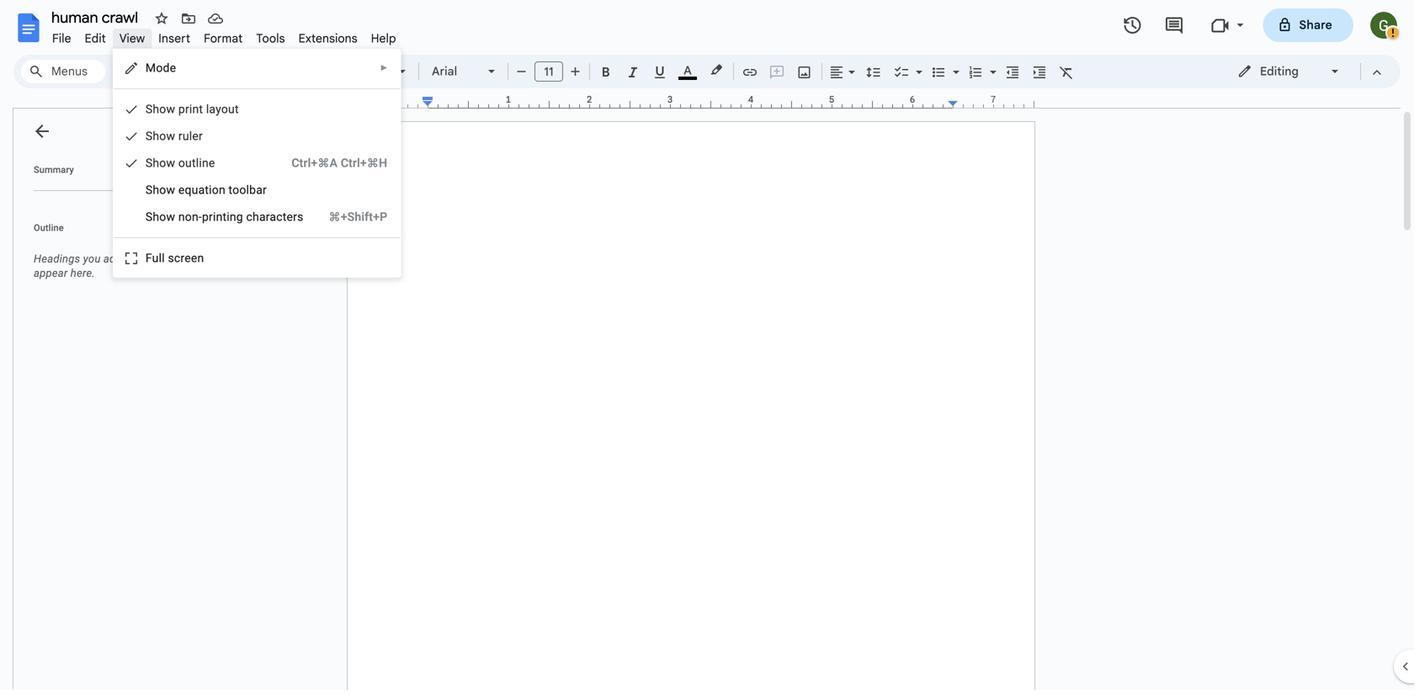 Task type: vqa. For each thing, say whether or not it's contained in the screenshot.
Slideshow 'button'
no



Task type: locate. For each thing, give the bounding box(es) containing it.
menu containing m
[[113, 49, 401, 278]]

headings
[[34, 253, 80, 265]]

Font size field
[[535, 61, 570, 83]]

Rename text field
[[45, 7, 148, 27]]

text color image
[[679, 60, 697, 80]]

layout
[[206, 102, 239, 116]]

uler
[[183, 129, 203, 143]]

menu bar inside menu bar banner
[[45, 22, 403, 50]]

left margin image
[[348, 95, 433, 108]]

headings you add to the document will appear here.
[[34, 253, 225, 280]]

application
[[0, 0, 1415, 691]]

3 show from the top
[[146, 156, 175, 170]]

s how non-printing characters
[[146, 210, 304, 224]]

p
[[178, 102, 185, 116]]

show left outli
[[146, 156, 175, 170]]

1 show from the top
[[146, 102, 175, 116]]

screen
[[168, 251, 204, 265]]

document
[[156, 253, 205, 265]]

you
[[83, 253, 101, 265]]

ll
[[159, 251, 165, 265]]

outline heading
[[13, 221, 243, 245]]

tools
[[256, 31, 285, 46]]

full screen u element
[[146, 251, 209, 265]]

extensions
[[299, 31, 358, 46]]

help
[[371, 31, 396, 46]]

menu bar containing file
[[45, 22, 403, 50]]

e
[[209, 156, 215, 170], [178, 183, 185, 197]]

mode m element
[[146, 61, 181, 75]]

rint
[[185, 102, 203, 116]]

s
[[146, 210, 153, 224]]

show for show p rint layout
[[146, 102, 175, 116]]

e right outli
[[209, 156, 215, 170]]

to
[[125, 253, 135, 265]]

show up how
[[146, 183, 175, 197]]

Font size text field
[[536, 61, 563, 82]]

toolbar
[[229, 183, 267, 197]]

1 vertical spatial e
[[178, 183, 185, 197]]

show non-printing characters s element
[[146, 210, 309, 224]]

format menu item
[[197, 29, 250, 48]]

f
[[146, 251, 152, 265]]

e down show outli n e
[[178, 183, 185, 197]]

will
[[208, 253, 225, 265]]

format
[[204, 31, 243, 46]]

summary
[[34, 165, 74, 175]]

edit menu item
[[78, 29, 113, 48]]

show r uler
[[146, 129, 203, 143]]

menu bar banner
[[0, 0, 1415, 691]]

1 horizontal spatial e
[[209, 156, 215, 170]]

the
[[137, 253, 153, 265]]

show e quation toolbar
[[146, 183, 267, 197]]

insert
[[159, 31, 190, 46]]

2 show from the top
[[146, 129, 175, 143]]

application containing share
[[0, 0, 1415, 691]]

⌘+shift+p
[[329, 210, 388, 224]]

ctrl+⌘a ctrl+⌘h element
[[271, 155, 388, 172]]

r
[[178, 129, 183, 143]]

0 horizontal spatial e
[[178, 183, 185, 197]]

document outline element
[[13, 109, 243, 691]]

characters
[[246, 210, 304, 224]]

editing button
[[1226, 59, 1353, 84]]

help menu item
[[364, 29, 403, 48]]

show
[[146, 102, 175, 116], [146, 129, 175, 143], [146, 156, 175, 170], [146, 183, 175, 197]]

menu bar
[[45, 22, 403, 50]]

show left r
[[146, 129, 175, 143]]

menu
[[113, 49, 401, 278]]

show left p
[[146, 102, 175, 116]]

file
[[52, 31, 71, 46]]

file menu item
[[45, 29, 78, 48]]

outli
[[178, 156, 202, 170]]

how
[[153, 210, 175, 224]]

4 show from the top
[[146, 183, 175, 197]]

share button
[[1264, 8, 1354, 42]]

show for show e quation toolbar
[[146, 183, 175, 197]]

m
[[146, 61, 156, 75]]



Task type: describe. For each thing, give the bounding box(es) containing it.
f u ll screen
[[146, 251, 204, 265]]

show outli n e
[[146, 156, 215, 170]]

ode
[[156, 61, 176, 75]]

0 vertical spatial e
[[209, 156, 215, 170]]

here.
[[71, 267, 95, 280]]

show print layout p element
[[146, 102, 244, 116]]

n
[[202, 156, 209, 170]]

show outline n element
[[146, 156, 220, 170]]

summary heading
[[34, 163, 74, 177]]

right margin image
[[949, 95, 1034, 108]]

Menus field
[[21, 60, 105, 83]]

arial
[[432, 64, 457, 79]]

highlight color image
[[707, 60, 726, 80]]

ctrl+⌘a
[[292, 156, 338, 170]]

►
[[380, 63, 388, 73]]

quation
[[185, 183, 226, 197]]

Star checkbox
[[150, 7, 173, 30]]

tools menu item
[[250, 29, 292, 48]]

add
[[104, 253, 122, 265]]

⌘+shift+p element
[[309, 209, 388, 226]]

show equation toolbar e element
[[146, 183, 272, 197]]

insert menu item
[[152, 29, 197, 48]]

show ruler r element
[[146, 129, 208, 143]]

extensions menu item
[[292, 29, 364, 48]]

show p rint layout
[[146, 102, 239, 116]]

share
[[1300, 18, 1333, 32]]

view menu item
[[113, 29, 152, 48]]

main toolbar
[[104, 0, 1080, 439]]

arial option
[[432, 60, 478, 83]]

show for show outli n e
[[146, 156, 175, 170]]

show for show r uler
[[146, 129, 175, 143]]

insert image image
[[795, 60, 815, 83]]

non-
[[178, 210, 202, 224]]

appear
[[34, 267, 68, 280]]

ctrl+⌘a ctrl+⌘h
[[292, 156, 388, 170]]

edit
[[85, 31, 106, 46]]

printing
[[202, 210, 243, 224]]

u
[[152, 251, 159, 265]]

ctrl+⌘h
[[341, 156, 388, 170]]

editing
[[1261, 64, 1299, 79]]

mode and view toolbar
[[1225, 55, 1391, 88]]

m ode
[[146, 61, 176, 75]]

line & paragraph spacing image
[[864, 60, 884, 83]]

outline
[[34, 223, 64, 233]]

view
[[119, 31, 145, 46]]



